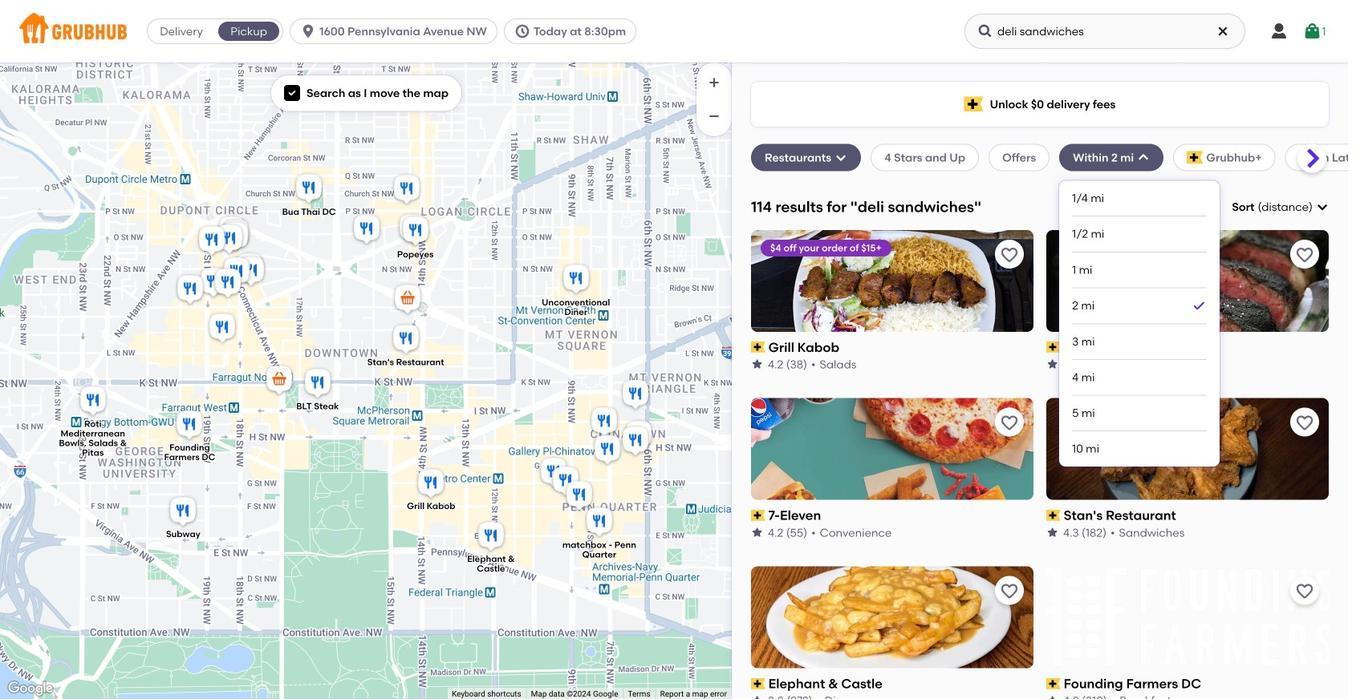 Task type: vqa. For each thing, say whether or not it's contained in the screenshot.
svg icon within DEC 14, 12:15PM button
no



Task type: locate. For each thing, give the bounding box(es) containing it.
subway image
[[167, 495, 199, 530]]

7 eleven image
[[263, 363, 295, 399]]

subscription pass image
[[751, 342, 765, 353], [1046, 342, 1061, 353], [751, 510, 765, 522], [1046, 510, 1061, 522], [751, 679, 765, 690], [1046, 679, 1061, 690]]

ammathar image
[[396, 212, 428, 247]]

star icon image for blt steak logo
[[1046, 358, 1059, 371]]

ozio restaurant & lounge image
[[212, 266, 244, 302]]

district bites image
[[619, 424, 652, 460]]

grubhub plus flag logo image
[[964, 97, 983, 112], [1187, 151, 1203, 164]]

grill kabob image
[[415, 467, 447, 502]]

None field
[[1232, 199, 1329, 215]]

svg image
[[1269, 22, 1289, 41], [1303, 22, 1322, 41], [287, 88, 297, 98], [835, 151, 847, 164], [1137, 151, 1150, 164]]

subscription pass image for blt steak logo
[[1046, 342, 1061, 353]]

subscription pass image for the 7-eleven logo
[[751, 510, 765, 522]]

main navigation navigation
[[0, 0, 1348, 63]]

nandos image
[[563, 479, 595, 514]]

star icon image
[[751, 358, 764, 371], [1046, 358, 1059, 371], [751, 527, 764, 540], [1046, 527, 1059, 540], [751, 695, 764, 700], [1046, 695, 1059, 700]]

option
[[1072, 288, 1207, 324]]

mason's famous lobster rolls image
[[196, 224, 228, 259]]

founding farmers dc image
[[173, 408, 205, 444]]

matchbox - penn quarter image
[[583, 506, 615, 541]]

ghost dupont diner image
[[216, 214, 248, 250]]

blt steak image
[[302, 367, 334, 402]]

elephant & castle image
[[475, 520, 507, 555]]

list box
[[1072, 181, 1207, 467]]

subscription pass image for grill kabob logo
[[751, 342, 765, 353]]

0 vertical spatial grubhub plus flag logo image
[[964, 97, 983, 112]]

svg image
[[300, 23, 316, 39], [514, 23, 530, 39], [977, 23, 993, 39], [1216, 25, 1229, 38], [1316, 201, 1329, 214]]

star icon image for the 7-eleven logo
[[751, 527, 764, 540]]

blt steak logo image
[[1046, 230, 1329, 332]]

minus icon image
[[706, 108, 722, 124]]

1 horizontal spatial grubhub plus flag logo image
[[1187, 151, 1203, 164]]

7-eleven logo image
[[751, 399, 1034, 500]]

1 vertical spatial grubhub plus flag logo image
[[1187, 151, 1203, 164]]

urban roast image
[[538, 456, 570, 491]]



Task type: describe. For each thing, give the bounding box(es) containing it.
the halal guys (dupont circle, dc) image
[[213, 222, 246, 258]]

subscription pass image for 'elephant & castle logo' at the bottom right of the page
[[751, 679, 765, 690]]

founding farmers & distillers image
[[619, 378, 652, 413]]

hipcityveg chinatown image
[[591, 433, 623, 469]]

bad mutha clucka image
[[197, 266, 229, 301]]

grill kabob logo image
[[751, 230, 1034, 332]]

rewind diner image
[[234, 251, 266, 286]]

&pizza (dupont) image
[[235, 254, 267, 290]]

star icon image for 'elephant & castle logo' at the bottom right of the page
[[751, 695, 764, 700]]

the smith - penn quarter - (901 f st nw) image
[[550, 465, 582, 500]]

stan's restaurant image
[[390, 323, 422, 358]]

map region
[[0, 63, 732, 700]]

popeyes image
[[400, 214, 432, 250]]

bua thai dc image
[[293, 172, 325, 207]]

muncheez - dupont circle image
[[219, 220, 251, 255]]

johnny rockets & hurricane wings image
[[351, 213, 383, 248]]

check icon image
[[1191, 298, 1207, 314]]

wok & roll (chinatown) image
[[623, 419, 655, 454]]

google image
[[4, 679, 57, 700]]

sauf haus dc image
[[221, 255, 253, 290]]

wawa image
[[392, 282, 424, 318]]

smashburger image
[[588, 405, 620, 441]]

elephant & castle logo image
[[751, 567, 1034, 669]]

madhatter dc image
[[220, 217, 252, 253]]

star icon image for grill kabob logo
[[751, 358, 764, 371]]

0 horizontal spatial grubhub plus flag logo image
[[964, 97, 983, 112]]

Search for food, convenience, alcohol... search field
[[964, 14, 1245, 49]]

roti mediterranean bowls, salads & pitas image
[[77, 384, 109, 420]]

plus icon image
[[706, 75, 722, 91]]

unconventional diner image
[[560, 262, 592, 298]]

pisco y nazca ceviche gastrobar- washington d.c. image
[[206, 311, 238, 347]]

logan tavern image
[[391, 173, 423, 208]]

pines of florence image
[[174, 273, 206, 308]]



